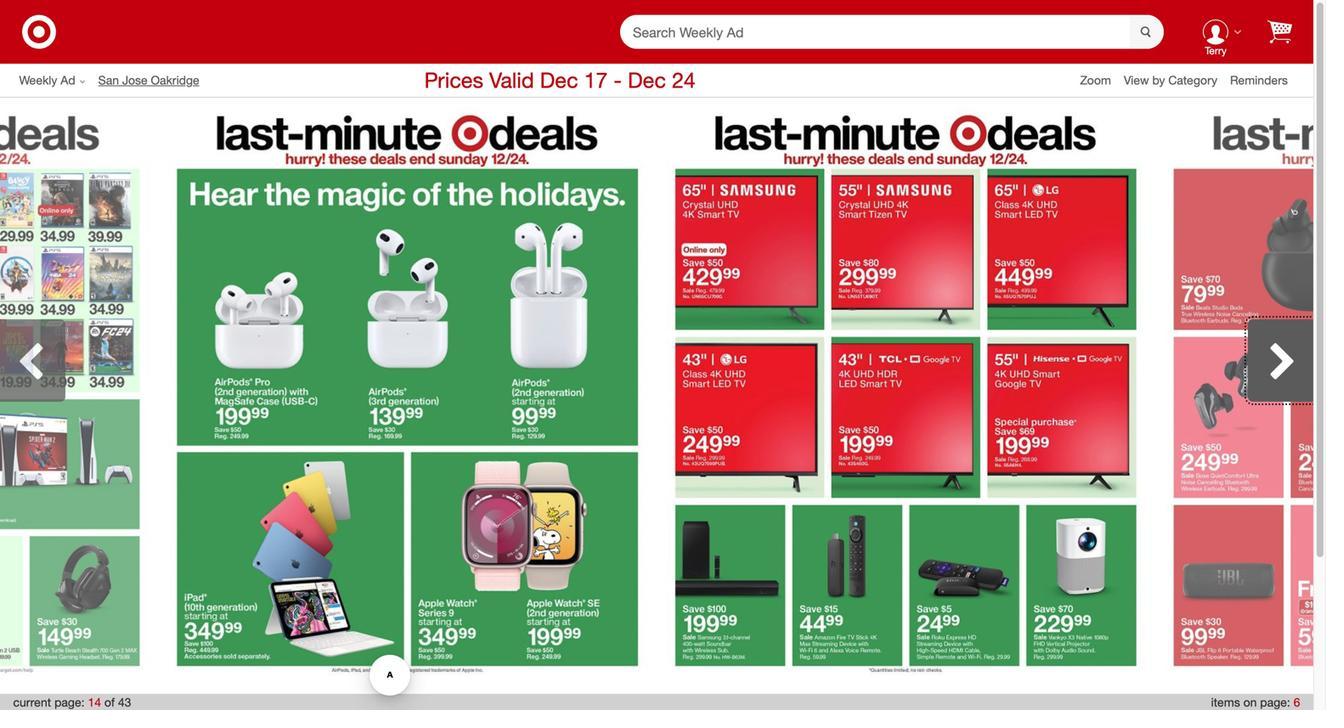 Task type: describe. For each thing, give the bounding box(es) containing it.
1 dec from the left
[[540, 67, 578, 93]]

zoom link
[[1080, 72, 1124, 89]]

of
[[104, 695, 115, 710]]

-
[[614, 67, 622, 93]]

san jose oakridge
[[98, 73, 199, 88]]

2 page: from the left
[[1260, 695, 1290, 710]]

2 dec from the left
[[628, 67, 666, 93]]

category
[[1169, 73, 1218, 88]]

Search Weekly Ad search field
[[620, 15, 1164, 50]]

go to target.com image
[[22, 15, 56, 49]]

on
[[1244, 695, 1257, 710]]

current page: 14 of 43
[[13, 695, 131, 710]]

items on page: 6
[[1211, 695, 1300, 710]]

view
[[1124, 73, 1149, 88]]

oakridge
[[151, 73, 199, 88]]

page 14 image
[[158, 107, 657, 685]]

weekly ad
[[19, 73, 75, 88]]

terry link
[[1189, 5, 1242, 59]]

page 15 image
[[657, 107, 1155, 685]]

by
[[1152, 73, 1165, 88]]

1 page: from the left
[[54, 695, 85, 710]]

current
[[13, 695, 51, 710]]

zoom-in element
[[1080, 73, 1111, 88]]

page 13 image
[[0, 107, 158, 685]]

weekly
[[19, 73, 57, 88]]

ad
[[61, 73, 75, 88]]

terry
[[1205, 44, 1227, 57]]

valid
[[489, 67, 534, 93]]



Task type: locate. For each thing, give the bounding box(es) containing it.
prices valid dec 17 - dec 24
[[424, 67, 696, 93]]

0 horizontal spatial dec
[[540, 67, 578, 93]]

1 horizontal spatial page:
[[1260, 695, 1290, 710]]

dec left 17
[[540, 67, 578, 93]]

page 16 image
[[1155, 107, 1326, 685]]

weekly ad link
[[19, 72, 98, 89]]

reminders
[[1230, 73, 1288, 88]]

san jose oakridge link
[[98, 72, 212, 89]]

17
[[584, 67, 608, 93]]

reminders link
[[1230, 72, 1301, 89]]

page: left 6
[[1260, 695, 1290, 710]]

jose
[[122, 73, 148, 88]]

0 horizontal spatial page:
[[54, 695, 85, 710]]

view by category
[[1124, 73, 1218, 88]]

24
[[672, 67, 696, 93]]

dec right -
[[628, 67, 666, 93]]

view by category link
[[1124, 73, 1230, 88]]

6
[[1294, 695, 1300, 710]]

page:
[[54, 695, 85, 710], [1260, 695, 1290, 710]]

1 horizontal spatial dec
[[628, 67, 666, 93]]

view your cart on target.com image
[[1268, 20, 1292, 44]]

14
[[88, 695, 101, 710]]

prices
[[424, 67, 483, 93]]

items
[[1211, 695, 1240, 710]]

dec
[[540, 67, 578, 93], [628, 67, 666, 93]]

page: left 14
[[54, 695, 85, 710]]

43
[[118, 695, 131, 710]]

zoom
[[1080, 73, 1111, 88]]

form
[[620, 15, 1164, 50]]

san
[[98, 73, 119, 88]]



Task type: vqa. For each thing, say whether or not it's contained in the screenshot.
page: to the right
yes



